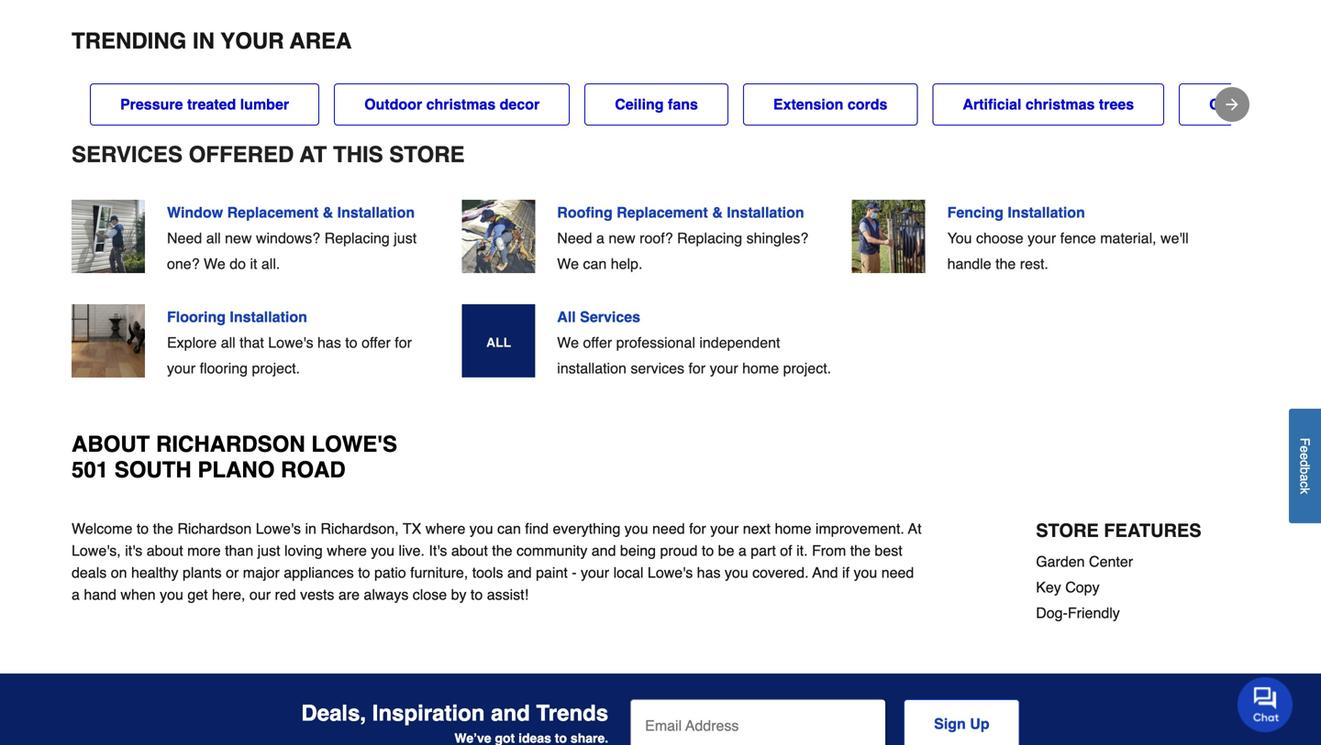 Task type: describe. For each thing, give the bounding box(es) containing it.
outdoor christmas decor
[[364, 96, 540, 113]]

area
[[290, 28, 352, 54]]

tools
[[472, 565, 503, 582]]

services offered at this store
[[72, 142, 465, 167]]

you up tools
[[470, 521, 493, 538]]

window
[[167, 204, 223, 221]]

all
[[557, 309, 576, 326]]

artificial christmas trees link
[[932, 83, 1164, 126]]

artificial
[[963, 96, 1021, 113]]

all services we offer professional independent installation services for your home project.
[[557, 309, 831, 377]]

has inside flooring installation explore all that lowe's has to offer for your flooring project.
[[317, 334, 341, 351]]

0 vertical spatial need
[[652, 521, 685, 538]]

replacing for windows?
[[324, 230, 390, 247]]

for inside welcome to the richardson lowe's in richardson, tx where you can find everything you need for your next home improvement. at lowe's, it's about more than just loving where you live. it's about the community and being proud to be a part of it. from the best deals on healthy plants or major appliances to patio furniture, tools and paint - your local lowe's has you covered. and if you need a hand when you get here, our red vests are always close by to assist!
[[689, 521, 706, 538]]

paint
[[536, 565, 568, 582]]

replacement for roof?
[[617, 204, 708, 221]]

fence
[[1060, 230, 1096, 247]]

home inside "all services we offer professional independent installation services for your home project."
[[742, 360, 779, 377]]

sign up form
[[630, 700, 1020, 746]]

the inside the fencing installation you choose your fence material, we'll handle the rest.
[[996, 256, 1016, 272]]

project. inside "all services we offer professional independent installation services for your home project."
[[783, 360, 831, 377]]

flooring installation image
[[72, 305, 145, 378]]

garden center key copy dog-friendly
[[1036, 554, 1133, 622]]

offer inside flooring installation explore all that lowe's has to offer for your flooring project.
[[362, 334, 391, 351]]

& for windows?
[[323, 204, 333, 221]]

in
[[193, 28, 215, 54]]

handle
[[947, 256, 991, 272]]

1 e from the top
[[1298, 446, 1312, 453]]

richardson,
[[321, 521, 399, 538]]

garden
[[1036, 554, 1085, 571]]

inflata
[[1285, 96, 1321, 113]]

proud
[[660, 543, 698, 560]]

arrow right image
[[1223, 95, 1241, 114]]

to left patio
[[358, 565, 370, 582]]

pressure
[[120, 96, 183, 113]]

need for need a new roof? replacing shingles? we can help.
[[557, 230, 592, 247]]

to up it's
[[137, 521, 149, 538]]

installation inside roofing replacement & installation need a new roof? replacing shingles? we can help.
[[727, 204, 804, 221]]

for inside flooring installation explore all that lowe's has to offer for your flooring project.
[[395, 334, 412, 351]]

your inside the fencing installation you choose your fence material, we'll handle the rest.
[[1028, 230, 1056, 247]]

you down be
[[725, 565, 748, 582]]

covered.
[[752, 565, 809, 582]]

sign up button
[[904, 700, 1020, 746]]

christmas for outdoor
[[426, 96, 496, 113]]

trees
[[1099, 96, 1134, 113]]

we inside roofing replacement & installation need a new roof? replacing shingles? we can help.
[[557, 256, 579, 272]]

the up tools
[[492, 543, 512, 560]]

next
[[743, 521, 771, 538]]

extension
[[773, 96, 843, 113]]

0 vertical spatial at
[[300, 142, 327, 167]]

roofing
[[557, 204, 613, 221]]

home inside welcome to the richardson lowe's in richardson, tx where you can find everything you need for your next home improvement. at lowe's, it's about more than just loving where you live. it's about the community and being proud to be a part of it. from the best deals on healthy plants or major appliances to patio furniture, tools and paint - your local lowe's has you covered. and if you need a hand when you get here, our red vests are always close by to assist!
[[775, 521, 811, 538]]

when
[[121, 587, 156, 604]]

replacement for windows?
[[227, 204, 319, 221]]

outdoor
[[364, 96, 422, 113]]

independent
[[699, 334, 780, 351]]

fencing installation image
[[852, 200, 925, 273]]

do
[[230, 256, 246, 272]]

1 vertical spatial where
[[327, 543, 367, 560]]

pressure treated lumber
[[120, 96, 289, 113]]

installation inside flooring installation explore all that lowe's has to offer for your flooring project.
[[230, 309, 307, 326]]

artificial christmas trees
[[963, 96, 1134, 113]]

cords
[[848, 96, 888, 113]]

you up being
[[625, 521, 648, 538]]

the down 'improvement.'
[[850, 543, 871, 560]]

fencing installation you choose your fence material, we'll handle the rest.
[[947, 204, 1189, 272]]

decor
[[500, 96, 540, 113]]

local
[[613, 565, 644, 582]]

roofing replacement & installation need a new roof? replacing shingles? we can help.
[[557, 204, 808, 272]]

trends
[[536, 701, 608, 727]]

rest.
[[1020, 256, 1049, 272]]

help.
[[611, 256, 643, 272]]

be
[[718, 543, 734, 560]]

we inside "window replacement & installation need all new windows? replacing just one? we do it all."
[[204, 256, 225, 272]]

& for roof?
[[712, 204, 723, 221]]

plano
[[198, 458, 275, 483]]

b
[[1298, 467, 1312, 475]]

window replacement & installation link
[[167, 200, 433, 226]]

one?
[[167, 256, 200, 272]]

explore
[[167, 334, 217, 351]]

Email Address email field
[[630, 700, 885, 746]]

that
[[240, 334, 264, 351]]

plants
[[183, 565, 222, 582]]

your
[[221, 28, 284, 54]]

furniture,
[[410, 565, 468, 582]]

road
[[281, 458, 346, 483]]

trending in your area
[[72, 28, 352, 54]]

a left hand
[[72, 587, 80, 604]]

d
[[1298, 460, 1312, 467]]

richardson inside about richardson lowe's 501 south plano road
[[156, 432, 305, 457]]

your inside "all services we offer professional independent installation services for your home project."
[[710, 360, 738, 377]]

about
[[72, 432, 150, 457]]

services
[[631, 360, 684, 377]]

professional
[[616, 334, 695, 351]]

flooring installation link
[[167, 305, 433, 330]]

appliances
[[284, 565, 354, 582]]

lowe's,
[[72, 543, 121, 560]]

south
[[114, 458, 191, 483]]

inspiration
[[372, 701, 485, 727]]

by
[[451, 587, 466, 604]]

lowe's inside flooring installation explore all that lowe's has to offer for your flooring project.
[[268, 334, 313, 351]]

0 vertical spatial and
[[592, 543, 616, 560]]

all inside "window replacement & installation need all new windows? replacing just one? we do it all."
[[206, 230, 221, 247]]

replacing for roof?
[[677, 230, 742, 247]]

live.
[[399, 543, 425, 560]]

treated
[[187, 96, 236, 113]]

get
[[187, 587, 208, 604]]

always
[[364, 587, 409, 604]]

2 about from the left
[[451, 543, 488, 560]]

offer inside "all services we offer professional independent installation services for your home project."
[[583, 334, 612, 351]]

services inside "all services we offer professional independent installation services for your home project."
[[580, 309, 640, 326]]

here,
[[212, 587, 245, 604]]

on
[[111, 565, 127, 582]]

2 e from the top
[[1298, 453, 1312, 460]]



Task type: locate. For each thing, give the bounding box(es) containing it.
we up the all
[[557, 256, 579, 272]]

1 vertical spatial services
[[580, 309, 640, 326]]

k
[[1298, 488, 1312, 495]]

0 horizontal spatial has
[[317, 334, 341, 351]]

welcome
[[72, 521, 132, 538]]

1 offer from the left
[[362, 334, 391, 351]]

all services image
[[462, 305, 535, 378]]

1 horizontal spatial where
[[425, 521, 465, 538]]

and
[[812, 565, 838, 582]]

we inside "all services we offer professional independent installation services for your home project."
[[557, 334, 579, 351]]

just up major
[[257, 543, 280, 560]]

material,
[[1100, 230, 1157, 247]]

0 horizontal spatial replacing
[[324, 230, 390, 247]]

more
[[187, 543, 221, 560]]

where down richardson, at the left of page
[[327, 543, 367, 560]]

f e e d b a c k
[[1298, 438, 1312, 495]]

about up healthy
[[147, 543, 183, 560]]

1 christmas from the left
[[426, 96, 496, 113]]

sign
[[934, 716, 966, 733]]

has down flooring installation link
[[317, 334, 341, 351]]

1 horizontal spatial offer
[[583, 334, 612, 351]]

installation inside "window replacement & installation need all new windows? replacing just one? we do it all."
[[337, 204, 415, 221]]

your up be
[[710, 521, 739, 538]]

has inside welcome to the richardson lowe's in richardson, tx where you can find everything you need for your next home improvement. at lowe's, it's about more than just loving where you live. it's about the community and being proud to be a part of it. from the best deals on healthy plants or major appliances to patio furniture, tools and paint - your local lowe's has you covered. and if you need a hand when you get here, our red vests are always close by to assist!
[[697, 565, 721, 582]]

replacement inside "window replacement & installation need all new windows? replacing just one? we do it all."
[[227, 204, 319, 221]]

can inside welcome to the richardson lowe's in richardson, tx where you can find everything you need for your next home improvement. at lowe's, it's about more than just loving where you live. it's about the community and being proud to be a part of it. from the best deals on healthy plants or major appliances to patio furniture, tools and paint - your local lowe's has you covered. and if you need a hand when you get here, our red vests are always close by to assist!
[[497, 521, 521, 538]]

installation up shingles? on the top
[[727, 204, 804, 221]]

1 horizontal spatial about
[[451, 543, 488, 560]]

new for windows?
[[225, 230, 252, 247]]

at inside welcome to the richardson lowe's in richardson, tx where you can find everything you need for your next home improvement. at lowe's, it's about more than just loving where you live. it's about the community and being proud to be a part of it. from the best deals on healthy plants or major appliances to patio furniture, tools and paint - your local lowe's has you covered. and if you need a hand when you get here, our red vests are always close by to assist!
[[908, 521, 922, 538]]

we'll
[[1161, 230, 1189, 247]]

and up assist!
[[507, 565, 532, 582]]

0 vertical spatial all
[[206, 230, 221, 247]]

0 vertical spatial can
[[583, 256, 607, 272]]

0 horizontal spatial where
[[327, 543, 367, 560]]

christmas inflata link
[[1179, 83, 1321, 126]]

0 horizontal spatial need
[[167, 230, 202, 247]]

loving
[[284, 543, 323, 560]]

trending
[[72, 28, 187, 54]]

about
[[147, 543, 183, 560], [451, 543, 488, 560]]

1 about from the left
[[147, 543, 183, 560]]

0 vertical spatial home
[[742, 360, 779, 377]]

& inside roofing replacement & installation need a new roof? replacing shingles? we can help.
[[712, 204, 723, 221]]

0 horizontal spatial services
[[72, 142, 183, 167]]

need up one?
[[167, 230, 202, 247]]

sign up
[[934, 716, 990, 733]]

copy
[[1065, 579, 1100, 596]]

vests
[[300, 587, 334, 604]]

where up it's
[[425, 521, 465, 538]]

features
[[1104, 521, 1202, 542]]

0 horizontal spatial about
[[147, 543, 183, 560]]

2 replacement from the left
[[617, 204, 708, 221]]

new up do
[[225, 230, 252, 247]]

1 new from the left
[[225, 230, 252, 247]]

project.
[[252, 360, 300, 377], [783, 360, 831, 377]]

about up tools
[[451, 543, 488, 560]]

0 vertical spatial has
[[317, 334, 341, 351]]

offer down flooring installation link
[[362, 334, 391, 351]]

christmas for artificial
[[1026, 96, 1095, 113]]

replacing down "window replacement & installation" link
[[324, 230, 390, 247]]

& inside "window replacement & installation need all new windows? replacing just one? we do it all."
[[323, 204, 333, 221]]

need inside roofing replacement & installation need a new roof? replacing shingles? we can help.
[[557, 230, 592, 247]]

1 horizontal spatial need
[[881, 565, 914, 582]]

to inside flooring installation explore all that lowe's has to offer for your flooring project.
[[345, 334, 357, 351]]

0 horizontal spatial new
[[225, 230, 252, 247]]

1 & from the left
[[323, 204, 333, 221]]

2 need from the left
[[557, 230, 592, 247]]

e up d
[[1298, 446, 1312, 453]]

need up proud
[[652, 521, 685, 538]]

1 horizontal spatial at
[[908, 521, 922, 538]]

1 horizontal spatial replacing
[[677, 230, 742, 247]]

and left trends
[[491, 701, 530, 727]]

lowe's up road
[[311, 432, 397, 457]]

0 vertical spatial services
[[72, 142, 183, 167]]

need for need all new windows? replacing just one? we do it all.
[[167, 230, 202, 247]]

1 vertical spatial at
[[908, 521, 922, 538]]

you
[[947, 230, 972, 247]]

e
[[1298, 446, 1312, 453], [1298, 453, 1312, 460]]

where
[[425, 521, 465, 538], [327, 543, 367, 560]]

services
[[72, 142, 183, 167], [580, 309, 640, 326]]

richardson up more on the bottom
[[177, 521, 252, 538]]

richardson up "plano"
[[156, 432, 305, 457]]

1 vertical spatial can
[[497, 521, 521, 538]]

f e e d b a c k button
[[1289, 409, 1321, 524]]

store features
[[1036, 521, 1202, 542]]

at right 'improvement.'
[[908, 521, 922, 538]]

need down roofing
[[557, 230, 592, 247]]

new inside roofing replacement & installation need a new roof? replacing shingles? we can help.
[[609, 230, 636, 247]]

store
[[1036, 521, 1099, 542]]

all services link
[[557, 305, 823, 330]]

a inside roofing replacement & installation need a new roof? replacing shingles? we can help.
[[596, 230, 604, 247]]

lowe's left in
[[256, 521, 301, 538]]

project. inside flooring installation explore all that lowe's has to offer for your flooring project.
[[252, 360, 300, 377]]

2 vertical spatial for
[[689, 521, 706, 538]]

1 vertical spatial has
[[697, 565, 721, 582]]

the down choose
[[996, 256, 1016, 272]]

and down everything at left bottom
[[592, 543, 616, 560]]

2 & from the left
[[712, 204, 723, 221]]

community
[[517, 543, 587, 560]]

1 horizontal spatial replacement
[[617, 204, 708, 221]]

a up k
[[1298, 475, 1312, 482]]

it.
[[796, 543, 808, 560]]

1 vertical spatial for
[[689, 360, 706, 377]]

ceiling fans
[[615, 96, 698, 113]]

replacing inside roofing replacement & installation need a new roof? replacing shingles? we can help.
[[677, 230, 742, 247]]

1 project. from the left
[[252, 360, 300, 377]]

lumber
[[240, 96, 289, 113]]

0 vertical spatial just
[[394, 230, 417, 247]]

all inside flooring installation explore all that lowe's has to offer for your flooring project.
[[221, 334, 236, 351]]

1 replacing from the left
[[324, 230, 390, 247]]

501
[[72, 458, 108, 483]]

0 horizontal spatial offer
[[362, 334, 391, 351]]

has down be
[[697, 565, 721, 582]]

the
[[996, 256, 1016, 272], [153, 521, 173, 538], [492, 543, 512, 560], [850, 543, 871, 560]]

at left this
[[300, 142, 327, 167]]

2 project. from the left
[[783, 360, 831, 377]]

1 horizontal spatial can
[[583, 256, 607, 272]]

2 new from the left
[[609, 230, 636, 247]]

being
[[620, 543, 656, 560]]

services down pressure
[[72, 142, 183, 167]]

0 vertical spatial where
[[425, 521, 465, 538]]

christmas left decor
[[426, 96, 496, 113]]

installation up that
[[230, 309, 307, 326]]

e up b
[[1298, 453, 1312, 460]]

&
[[323, 204, 333, 221], [712, 204, 723, 221]]

about richardson lowe's 501 south plano road
[[72, 432, 397, 483]]

you left get
[[160, 587, 183, 604]]

replacement up roof?
[[617, 204, 708, 221]]

2 replacing from the left
[[677, 230, 742, 247]]

-
[[572, 565, 577, 582]]

can inside roofing replacement & installation need a new roof? replacing shingles? we can help.
[[583, 256, 607, 272]]

1 horizontal spatial has
[[697, 565, 721, 582]]

lowe's
[[268, 334, 313, 351], [311, 432, 397, 457], [256, 521, 301, 538], [648, 565, 693, 582]]

lowe's down flooring installation link
[[268, 334, 313, 351]]

flooring installation explore all that lowe's has to offer for your flooring project.
[[167, 309, 412, 377]]

store
[[389, 142, 465, 167]]

1 horizontal spatial christmas
[[1026, 96, 1095, 113]]

than
[[225, 543, 253, 560]]

just inside welcome to the richardson lowe's in richardson, tx where you can find everything you need for your next home improvement. at lowe's, it's about more than just loving where you live. it's about the community and being proud to be a part of it. from the best deals on healthy plants or major appliances to patio furniture, tools and paint - your local lowe's has you covered. and if you need a hand when you get here, our red vests are always close by to assist!
[[257, 543, 280, 560]]

the up healthy
[[153, 521, 173, 538]]

a
[[596, 230, 604, 247], [1298, 475, 1312, 482], [738, 543, 747, 560], [72, 587, 80, 604]]

1 vertical spatial need
[[881, 565, 914, 582]]

1 vertical spatial home
[[775, 521, 811, 538]]

offer up installation
[[583, 334, 612, 351]]

and
[[592, 543, 616, 560], [507, 565, 532, 582], [491, 701, 530, 727]]

1 vertical spatial all
[[221, 334, 236, 351]]

a down roofing
[[596, 230, 604, 247]]

home down independent
[[742, 360, 779, 377]]

roofing replacement & installation link
[[557, 200, 823, 226]]

replacing inside "window replacement & installation need all new windows? replacing just one? we do it all."
[[324, 230, 390, 247]]

1 horizontal spatial &
[[712, 204, 723, 221]]

0 horizontal spatial can
[[497, 521, 521, 538]]

major
[[243, 565, 280, 582]]

f
[[1298, 438, 1312, 446]]

lowe's down proud
[[648, 565, 693, 582]]

1 vertical spatial richardson
[[177, 521, 252, 538]]

installation inside the fencing installation you choose your fence material, we'll handle the rest.
[[1008, 204, 1085, 221]]

0 vertical spatial for
[[395, 334, 412, 351]]

window replacement & installation image
[[72, 200, 145, 273]]

installation up 'fence'
[[1008, 204, 1085, 221]]

has
[[317, 334, 341, 351], [697, 565, 721, 582]]

replacement
[[227, 204, 319, 221], [617, 204, 708, 221]]

chat invite button image
[[1238, 677, 1294, 733]]

need inside "window replacement & installation need all new windows? replacing just one? we do it all."
[[167, 230, 202, 247]]

can left help.
[[583, 256, 607, 272]]

deals
[[72, 565, 107, 582]]

from
[[812, 543, 846, 560]]

1 horizontal spatial need
[[557, 230, 592, 247]]

new up help.
[[609, 230, 636, 247]]

it
[[250, 256, 257, 272]]

fencing
[[947, 204, 1004, 221]]

installation
[[557, 360, 627, 377]]

installation down this
[[337, 204, 415, 221]]

your down independent
[[710, 360, 738, 377]]

a inside f e e d b a c k button
[[1298, 475, 1312, 482]]

replacement up windows?
[[227, 204, 319, 221]]

to left be
[[702, 543, 714, 560]]

0 horizontal spatial just
[[257, 543, 280, 560]]

deals, inspiration and trends
[[301, 701, 608, 727]]

1 horizontal spatial project.
[[783, 360, 831, 377]]

just down store
[[394, 230, 417, 247]]

extension cords
[[773, 96, 888, 113]]

new inside "window replacement & installation need all new windows? replacing just one? we do it all."
[[225, 230, 252, 247]]

for inside "all services we offer professional independent installation services for your home project."
[[689, 360, 706, 377]]

if
[[842, 565, 850, 582]]

2 offer from the left
[[583, 334, 612, 351]]

tx
[[403, 521, 421, 538]]

richardson inside welcome to the richardson lowe's in richardson, tx where you can find everything you need for your next home improvement. at lowe's, it's about more than just loving where you live. it's about the community and being proud to be a part of it. from the best deals on healthy plants or major appliances to patio furniture, tools and paint - your local lowe's has you covered. and if you need a hand when you get here, our red vests are always close by to assist!
[[177, 521, 252, 538]]

1 replacement from the left
[[227, 204, 319, 221]]

extension cords link
[[743, 83, 918, 126]]

it's
[[429, 543, 447, 560]]

can left find in the bottom of the page
[[497, 521, 521, 538]]

2 christmas from the left
[[1026, 96, 1095, 113]]

roofing replacement & installation image
[[462, 200, 535, 273]]

center
[[1089, 554, 1133, 571]]

deals,
[[301, 701, 366, 727]]

all.
[[261, 256, 280, 272]]

1 horizontal spatial new
[[609, 230, 636, 247]]

new for roof?
[[609, 230, 636, 247]]

we down the all
[[557, 334, 579, 351]]

to right by
[[471, 587, 483, 604]]

we left do
[[204, 256, 225, 272]]

close
[[413, 587, 447, 604]]

your up rest.
[[1028, 230, 1056, 247]]

1 vertical spatial just
[[257, 543, 280, 560]]

you right if
[[854, 565, 877, 582]]

everything
[[553, 521, 621, 538]]

find
[[525, 521, 549, 538]]

your down explore
[[167, 360, 196, 377]]

need
[[167, 230, 202, 247], [557, 230, 592, 247]]

shingles?
[[746, 230, 808, 247]]

to down flooring installation link
[[345, 334, 357, 351]]

replacement inside roofing replacement & installation need a new roof? replacing shingles? we can help.
[[617, 204, 708, 221]]

home up of
[[775, 521, 811, 538]]

just inside "window replacement & installation need all new windows? replacing just one? we do it all."
[[394, 230, 417, 247]]

0 horizontal spatial need
[[652, 521, 685, 538]]

0 horizontal spatial replacement
[[227, 204, 319, 221]]

all left that
[[221, 334, 236, 351]]

to
[[345, 334, 357, 351], [137, 521, 149, 538], [702, 543, 714, 560], [358, 565, 370, 582], [471, 587, 483, 604]]

your right -
[[581, 565, 609, 582]]

1 horizontal spatial services
[[580, 309, 640, 326]]

assist!
[[487, 587, 528, 604]]

window replacement & installation need all new windows? replacing just one? we do it all.
[[167, 204, 417, 272]]

services right the all
[[580, 309, 640, 326]]

you up patio
[[371, 543, 395, 560]]

1 horizontal spatial just
[[394, 230, 417, 247]]

windows?
[[256, 230, 320, 247]]

best
[[875, 543, 902, 560]]

replacing down roofing replacement & installation link
[[677, 230, 742, 247]]

dog-
[[1036, 605, 1068, 622]]

flooring
[[200, 360, 248, 377]]

ceiling
[[615, 96, 664, 113]]

0 horizontal spatial project.
[[252, 360, 300, 377]]

1 vertical spatial and
[[507, 565, 532, 582]]

flooring
[[167, 309, 226, 326]]

pressure treated lumber link
[[90, 83, 319, 126]]

0 horizontal spatial christmas
[[426, 96, 496, 113]]

your inside flooring installation explore all that lowe's has to offer for your flooring project.
[[167, 360, 196, 377]]

need down the best
[[881, 565, 914, 582]]

1 need from the left
[[167, 230, 202, 247]]

lowe's inside about richardson lowe's 501 south plano road
[[311, 432, 397, 457]]

red
[[275, 587, 296, 604]]

0 horizontal spatial at
[[300, 142, 327, 167]]

2 vertical spatial and
[[491, 701, 530, 727]]

installation
[[337, 204, 415, 221], [727, 204, 804, 221], [1008, 204, 1085, 221], [230, 309, 307, 326]]

a right be
[[738, 543, 747, 560]]

christmas left trees
[[1026, 96, 1095, 113]]

0 horizontal spatial &
[[323, 204, 333, 221]]

need
[[652, 521, 685, 538], [881, 565, 914, 582]]

0 vertical spatial richardson
[[156, 432, 305, 457]]

all down window at the left of page
[[206, 230, 221, 247]]



Task type: vqa. For each thing, say whether or not it's contained in the screenshot.


